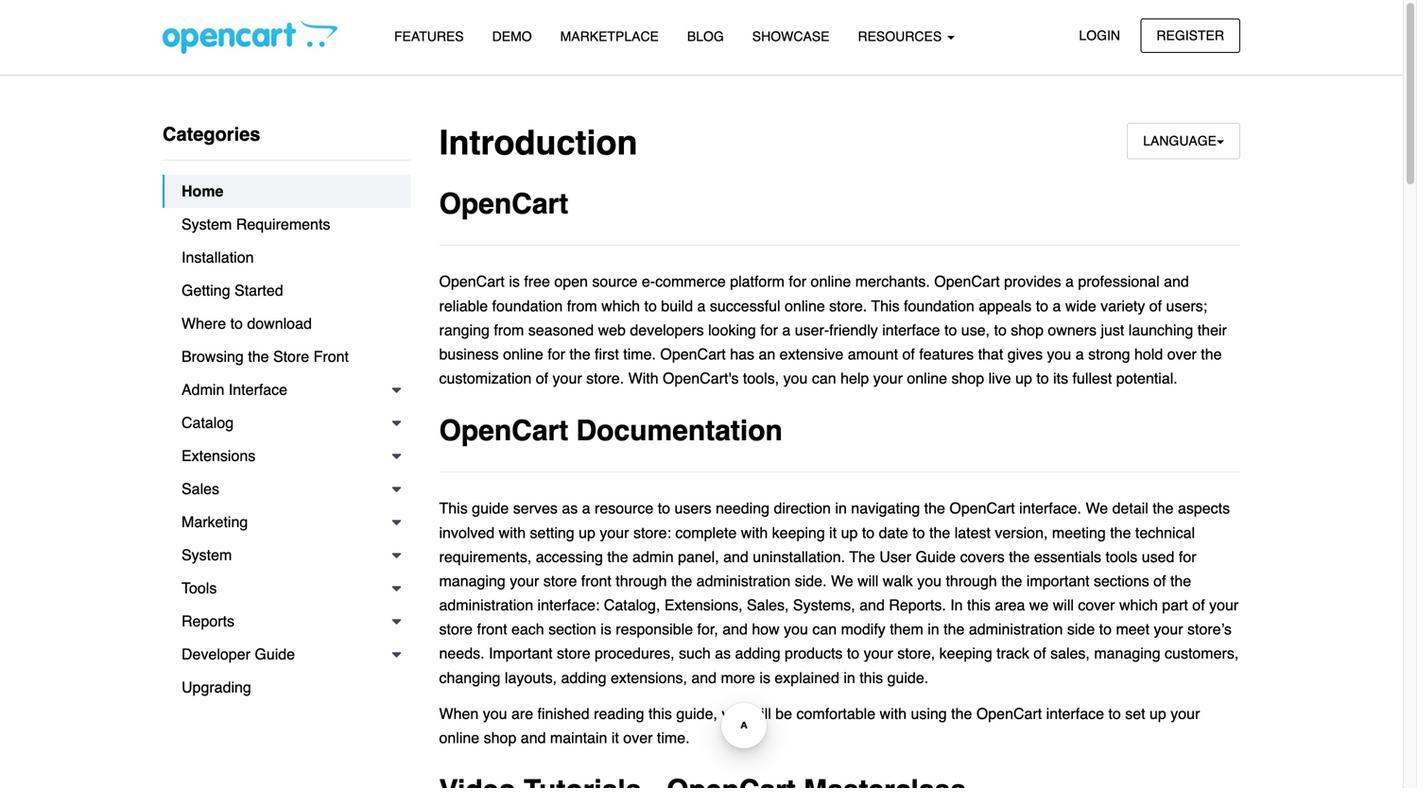 Task type: locate. For each thing, give the bounding box(es) containing it.
time. up the with
[[624, 346, 656, 363]]

can inside opencart is free open source e-commerce platform for online merchants. opencart provides a professional and reliable foundation from which to build a successful online store. this foundation appeals to a wide variety of users; ranging from seasoned web developers looking for a user-friendly interface to use, to shop owners just launching their business online for the first time. opencart has an extensive amount of features that gives you a strong hold over the customization of your store. with opencart's tools, you can help your online shop live up to its fullest potential.
[[812, 370, 837, 387]]

store down section
[[557, 645, 591, 663]]

0 vertical spatial can
[[812, 370, 837, 387]]

home
[[182, 183, 224, 200]]

your right set
[[1171, 705, 1201, 723]]

interface:
[[538, 597, 600, 614]]

front down accessing
[[581, 573, 612, 590]]

important
[[489, 645, 553, 663]]

user
[[880, 548, 912, 566]]

1 horizontal spatial from
[[567, 297, 597, 315]]

foundation
[[492, 297, 563, 315], [904, 297, 975, 315]]

0 horizontal spatial store.
[[587, 370, 624, 387]]

the right using
[[952, 705, 973, 723]]

side.
[[795, 573, 827, 590]]

in right them
[[928, 621, 940, 639]]

login link
[[1063, 18, 1137, 53]]

0 vertical spatial time.
[[624, 346, 656, 363]]

adding down how
[[735, 645, 781, 663]]

changing
[[439, 669, 501, 687]]

from right ranging
[[494, 321, 524, 339]]

0 horizontal spatial will
[[751, 705, 772, 723]]

0 vertical spatial store
[[544, 573, 577, 590]]

from down the open
[[567, 297, 597, 315]]

1 horizontal spatial interface
[[1047, 705, 1105, 723]]

uninstallation.
[[753, 548, 846, 566]]

system inside system requirements link
[[182, 216, 232, 233]]

this down merchants.
[[872, 297, 900, 315]]

front
[[314, 348, 349, 366]]

opencart is free open source e-commerce platform for online merchants. opencart provides a professional and reliable foundation from which to build a successful online store. this foundation appeals to a wide variety of users; ranging from seasoned web developers looking for a user-friendly interface to use, to shop owners just launching their business online for the first time. opencart has an extensive amount of features that gives you a strong hold over the customization of your store. with opencart's tools, you can help your online shop live up to its fullest potential.
[[439, 273, 1227, 387]]

1 horizontal spatial through
[[946, 573, 998, 590]]

0 horizontal spatial over
[[624, 730, 653, 747]]

0 vertical spatial system
[[182, 216, 232, 233]]

opencart - open source shopping cart solution image
[[163, 20, 338, 54]]

1 horizontal spatial over
[[1168, 346, 1197, 363]]

to
[[645, 297, 657, 315], [1036, 297, 1049, 315], [230, 315, 243, 332], [945, 321, 957, 339], [994, 321, 1007, 339], [1037, 370, 1049, 387], [658, 500, 671, 517], [862, 524, 875, 542], [913, 524, 926, 542], [1100, 621, 1112, 639], [847, 645, 860, 663], [1109, 705, 1121, 723]]

which inside this guide serves as a resource to users needing direction in navigating the opencart interface. we detail the aspects involved with setting up your store: complete with keeping it up to date to the latest version, meeting the technical requirements, accessing the admin panel, and uninstallation. the user guide covers the essentials tools used for managing your store front through the administration side. we will walk you through the important sections of the administration interface: catalog, extensions, sales, systems, and reports. in this area we will cover which part of your store front each section is responsible for, and how you can modify them in the administration side to meet your store's needs. important store procedures, such as adding products to your store, keeping track of sales, managing customers, changing layouts, adding extensions, and more is explained in this guide.
[[1120, 597, 1158, 614]]

0 vertical spatial this
[[968, 597, 991, 614]]

adding up finished
[[561, 669, 607, 687]]

it inside this guide serves as a resource to users needing direction in navigating the opencart interface. we detail the aspects involved with setting up your store: complete with keeping it up to date to the latest version, meeting the technical requirements, accessing the admin panel, and uninstallation. the user guide covers the essentials tools used for managing your store front through the administration side. we will walk you through the important sections of the administration interface: catalog, extensions, sales, systems, and reports. in this area we will cover which part of your store front each section is responsible for, and how you can modify them in the administration side to meet your store's needs. important store procedures, such as adding products to your store, keeping track of sales, managing customers, changing layouts, adding extensions, and more is explained in this guide.
[[830, 524, 837, 542]]

1 vertical spatial this
[[860, 669, 883, 687]]

this
[[872, 297, 900, 315], [439, 500, 468, 517]]

1 horizontal spatial keeping
[[940, 645, 993, 663]]

shop up gives
[[1011, 321, 1044, 339]]

0 vertical spatial is
[[509, 273, 520, 291]]

admin interface link
[[163, 374, 411, 407]]

developer
[[182, 646, 251, 663]]

in up the comfortable on the bottom right
[[844, 669, 856, 687]]

0 vertical spatial guide
[[916, 548, 956, 566]]

1 vertical spatial keeping
[[940, 645, 993, 663]]

which
[[602, 297, 640, 315], [1120, 597, 1158, 614]]

2 horizontal spatial with
[[880, 705, 907, 723]]

the left latest at the right bottom
[[930, 524, 951, 542]]

1 horizontal spatial with
[[741, 524, 768, 542]]

up inside when you are finished reading this guide, you will be comfortable with using the opencart interface to set up your online shop and maintain it over time.
[[1150, 705, 1167, 723]]

upgrading
[[182, 679, 251, 697]]

0 vertical spatial from
[[567, 297, 597, 315]]

2 horizontal spatial this
[[968, 597, 991, 614]]

tools
[[1106, 548, 1138, 566]]

0 horizontal spatial through
[[616, 573, 667, 590]]

to down appeals
[[994, 321, 1007, 339]]

it down direction
[[830, 524, 837, 542]]

0 vertical spatial managing
[[439, 573, 506, 590]]

resources link
[[844, 20, 969, 53]]

which up 'meet' at right
[[1120, 597, 1158, 614]]

as
[[562, 500, 578, 517], [715, 645, 731, 663]]

1 horizontal spatial will
[[858, 573, 879, 590]]

that
[[978, 346, 1004, 363]]

their
[[1198, 321, 1227, 339]]

0 horizontal spatial from
[[494, 321, 524, 339]]

1 vertical spatial shop
[[952, 370, 985, 387]]

version,
[[995, 524, 1048, 542]]

store's
[[1188, 621, 1232, 639]]

for right used
[[1179, 548, 1197, 566]]

your up store's
[[1210, 597, 1239, 614]]

e-
[[642, 273, 655, 291]]

is
[[509, 273, 520, 291], [601, 621, 612, 639], [760, 669, 771, 687]]

we up systems,
[[831, 573, 854, 590]]

date
[[879, 524, 909, 542]]

0 horizontal spatial which
[[602, 297, 640, 315]]

0 vertical spatial over
[[1168, 346, 1197, 363]]

1 vertical spatial store.
[[587, 370, 624, 387]]

2 foundation from the left
[[904, 297, 975, 315]]

0 vertical spatial it
[[830, 524, 837, 542]]

an
[[759, 346, 776, 363]]

with down needing
[[741, 524, 768, 542]]

1 horizontal spatial adding
[[735, 645, 781, 663]]

0 horizontal spatial guide
[[255, 646, 295, 663]]

the down panel,
[[671, 573, 693, 590]]

0 horizontal spatial as
[[562, 500, 578, 517]]

opencart inside this guide serves as a resource to users needing direction in navigating the opencart interface. we detail the aspects involved with setting up your store: complete with keeping it up to date to the latest version, meeting the technical requirements, accessing the admin panel, and uninstallation. the user guide covers the essentials tools used for managing your store front through the administration side. we will walk you through the important sections of the administration interface: catalog, extensions, sales, systems, and reports. in this area we will cover which part of your store front each section is responsible for, and how you can modify them in the administration side to meet your store's needs. important store procedures, such as adding products to your store, keeping track of sales, managing customers, changing layouts, adding extensions, and more is explained in this guide.
[[950, 500, 1016, 517]]

0 vertical spatial interface
[[883, 321, 941, 339]]

you up reports.
[[918, 573, 942, 590]]

admin
[[633, 548, 674, 566]]

1 horizontal spatial administration
[[697, 573, 791, 590]]

0 horizontal spatial shop
[[484, 730, 517, 747]]

opencart up latest at the right bottom
[[950, 500, 1016, 517]]

0 horizontal spatial front
[[477, 621, 507, 639]]

finished
[[538, 705, 590, 723]]

a down owners
[[1076, 346, 1084, 363]]

this up involved
[[439, 500, 468, 517]]

your down amount
[[874, 370, 903, 387]]

to right where
[[230, 315, 243, 332]]

0 vertical spatial front
[[581, 573, 612, 590]]

seasoned
[[528, 321, 594, 339]]

opencart up appeals
[[935, 273, 1000, 291]]

reports.
[[889, 597, 946, 614]]

0 horizontal spatial managing
[[439, 573, 506, 590]]

can
[[812, 370, 837, 387], [813, 621, 837, 639]]

covers
[[961, 548, 1005, 566]]

0 horizontal spatial with
[[499, 524, 526, 542]]

appeals
[[979, 297, 1032, 315]]

0 horizontal spatial interface
[[883, 321, 941, 339]]

and inside opencart is free open source e-commerce platform for online merchants. opencart provides a professional and reliable foundation from which to build a successful online store. this foundation appeals to a wide variety of users; ranging from seasoned web developers looking for a user-friendly interface to use, to shop owners just launching their business online for the first time. opencart has an extensive amount of features that gives you a strong hold over the customization of your store. with opencart's tools, you can help your online shop live up to its fullest potential.
[[1164, 273, 1190, 291]]

time. down guide,
[[657, 730, 690, 747]]

your down "modify"
[[864, 645, 894, 663]]

2 horizontal spatial is
[[760, 669, 771, 687]]

1 horizontal spatial foundation
[[904, 297, 975, 315]]

customization
[[439, 370, 532, 387]]

for down seasoned
[[548, 346, 565, 363]]

1 horizontal spatial this
[[872, 297, 900, 315]]

shop left live on the right top
[[952, 370, 985, 387]]

using
[[911, 705, 947, 723]]

0 horizontal spatial it
[[612, 730, 619, 747]]

the
[[850, 548, 876, 566]]

1 vertical spatial we
[[831, 573, 854, 590]]

store up needs.
[[439, 621, 473, 639]]

we
[[1030, 597, 1049, 614]]

1 vertical spatial it
[[612, 730, 619, 747]]

0 vertical spatial this
[[872, 297, 900, 315]]

2 horizontal spatial administration
[[969, 621, 1063, 639]]

administration up sales, at the right
[[697, 573, 791, 590]]

will right we
[[1053, 597, 1074, 614]]

time.
[[624, 346, 656, 363], [657, 730, 690, 747]]

2 through from the left
[[946, 573, 998, 590]]

will inside when you are finished reading this guide, you will be comfortable with using the opencart interface to set up your online shop and maintain it over time.
[[751, 705, 772, 723]]

1 through from the left
[[616, 573, 667, 590]]

guide down reports link
[[255, 646, 295, 663]]

through up catalog,
[[616, 573, 667, 590]]

to down the e-
[[645, 297, 657, 315]]

2 system from the top
[[182, 547, 232, 564]]

procedures,
[[595, 645, 675, 663]]

interface up features at the top
[[883, 321, 941, 339]]

as right "such"
[[715, 645, 731, 663]]

language
[[1144, 133, 1217, 148]]

meeting
[[1053, 524, 1106, 542]]

1 horizontal spatial time.
[[657, 730, 690, 747]]

developer guide link
[[163, 638, 411, 672]]

0 vertical spatial we
[[1086, 500, 1109, 517]]

0 horizontal spatial is
[[509, 273, 520, 291]]

installation
[[182, 249, 254, 266]]

system inside system link
[[182, 547, 232, 564]]

1 horizontal spatial this
[[860, 669, 883, 687]]

accessing
[[536, 548, 603, 566]]

1 vertical spatial as
[[715, 645, 731, 663]]

detail
[[1113, 500, 1149, 517]]

1 vertical spatial is
[[601, 621, 612, 639]]

0 vertical spatial will
[[858, 573, 879, 590]]

this left guide,
[[649, 705, 672, 723]]

build
[[661, 297, 693, 315]]

1 horizontal spatial guide
[[916, 548, 956, 566]]

walk
[[883, 573, 913, 590]]

store. down first
[[587, 370, 624, 387]]

and down "such"
[[692, 669, 717, 687]]

0 vertical spatial which
[[602, 297, 640, 315]]

will
[[858, 573, 879, 590], [1053, 597, 1074, 614], [751, 705, 772, 723]]

can down systems,
[[813, 621, 837, 639]]

in
[[835, 500, 847, 517], [928, 621, 940, 639], [844, 669, 856, 687]]

0 horizontal spatial administration
[[439, 597, 534, 614]]

a inside this guide serves as a resource to users needing direction in navigating the opencart interface. we detail the aspects involved with setting up your store: complete with keeping it up to date to the latest version, meeting the technical requirements, accessing the admin panel, and uninstallation. the user guide covers the essentials tools used for managing your store front through the administration side. we will walk you through the important sections of the administration interface: catalog, extensions, sales, systems, and reports. in this area we will cover which part of your store front each section is responsible for, and how you can modify them in the administration side to meet your store's needs. important store procedures, such as adding products to your store, keeping track of sales, managing customers, changing layouts, adding extensions, and more is explained in this guide.
[[582, 500, 591, 517]]

0 horizontal spatial keeping
[[772, 524, 825, 542]]

2 vertical spatial will
[[751, 705, 772, 723]]

1 vertical spatial can
[[813, 621, 837, 639]]

needs.
[[439, 645, 485, 663]]

for right platform
[[789, 273, 807, 291]]

extensions
[[182, 447, 256, 465]]

and down are
[[521, 730, 546, 747]]

system for system
[[182, 547, 232, 564]]

which inside opencart is free open source e-commerce platform for online merchants. opencart provides a professional and reliable foundation from which to build a successful online store. this foundation appeals to a wide variety of users; ranging from seasoned web developers looking for a user-friendly interface to use, to shop owners just launching their business online for the first time. opencart has an extensive amount of features that gives you a strong hold over the customization of your store. with opencart's tools, you can help your online shop live up to its fullest potential.
[[602, 297, 640, 315]]

track
[[997, 645, 1030, 663]]

demo
[[492, 29, 532, 44]]

the up part
[[1171, 573, 1192, 590]]

up right live on the right top
[[1016, 370, 1033, 387]]

1 horizontal spatial which
[[1120, 597, 1158, 614]]

1 vertical spatial adding
[[561, 669, 607, 687]]

wide
[[1066, 297, 1097, 315]]

tools,
[[743, 370, 779, 387]]

1 foundation from the left
[[492, 297, 563, 315]]

0 horizontal spatial this
[[649, 705, 672, 723]]

interface.
[[1020, 500, 1082, 517]]

a left user-
[[783, 321, 791, 339]]

opencart down customization
[[439, 415, 569, 448]]

1 horizontal spatial store.
[[830, 297, 867, 315]]

front left each
[[477, 621, 507, 639]]

and up users;
[[1164, 273, 1190, 291]]

sales,
[[747, 597, 789, 614]]

you up its
[[1047, 346, 1072, 363]]

shop inside when you are finished reading this guide, you will be comfortable with using the opencart interface to set up your online shop and maintain it over time.
[[484, 730, 517, 747]]

responsible
[[616, 621, 693, 639]]

opencart down track
[[977, 705, 1042, 723]]

it inside when you are finished reading this guide, you will be comfortable with using the opencart interface to set up your online shop and maintain it over time.
[[612, 730, 619, 747]]

open
[[555, 273, 588, 291]]

requirements
[[236, 216, 330, 233]]

1 vertical spatial this
[[439, 500, 468, 517]]

this inside opencart is free open source e-commerce platform for online merchants. opencart provides a professional and reliable foundation from which to build a successful online store. this foundation appeals to a wide variety of users; ranging from seasoned web developers looking for a user-friendly interface to use, to shop owners just launching their business online for the first time. opencart has an extensive amount of features that gives you a strong hold over the customization of your store. with opencart's tools, you can help your online shop live up to its fullest potential.
[[872, 297, 900, 315]]

1 vertical spatial time.
[[657, 730, 690, 747]]

admin
[[182, 381, 224, 399]]

for,
[[698, 621, 719, 639]]

where to download link
[[163, 307, 411, 340]]

opencart's
[[663, 370, 739, 387]]

administration up each
[[439, 597, 534, 614]]

guide
[[916, 548, 956, 566], [255, 646, 295, 663]]

download
[[247, 315, 312, 332]]

1 vertical spatial store
[[439, 621, 473, 639]]

1 vertical spatial over
[[624, 730, 653, 747]]

resources
[[858, 29, 946, 44]]

opencart documentation
[[439, 415, 783, 448]]

this guide serves as a resource to users needing direction in navigating the opencart interface. we detail the aspects involved with setting up your store: complete with keeping it up to date to the latest version, meeting the technical requirements, accessing the admin panel, and uninstallation. the user guide covers the essentials tools used for managing your store front through the administration side. we will walk you through the important sections of the administration interface: catalog, extensions, sales, systems, and reports. in this area we will cover which part of your store front each section is responsible for, and how you can modify them in the administration side to meet your store's needs. important store procedures, such as adding products to your store, keeping track of sales, managing customers, changing layouts, adding extensions, and more is explained in this guide.
[[439, 500, 1239, 687]]

system requirements link
[[163, 208, 411, 241]]

store up interface:
[[544, 573, 577, 590]]

you down more
[[722, 705, 746, 723]]

how
[[752, 621, 780, 639]]

of right amount
[[903, 346, 915, 363]]

developer guide
[[182, 646, 295, 663]]

0 vertical spatial shop
[[1011, 321, 1044, 339]]

this left guide.
[[860, 669, 883, 687]]

meet
[[1116, 621, 1150, 639]]

1 system from the top
[[182, 216, 232, 233]]

1 vertical spatial system
[[182, 547, 232, 564]]

system up tools
[[182, 547, 232, 564]]

2 vertical spatial shop
[[484, 730, 517, 747]]

shop down are
[[484, 730, 517, 747]]

over down reading
[[624, 730, 653, 747]]

system
[[182, 216, 232, 233], [182, 547, 232, 564]]

in right direction
[[835, 500, 847, 517]]

a up wide
[[1066, 273, 1074, 291]]

keeping left track
[[940, 645, 993, 663]]

1 vertical spatial guide
[[255, 646, 295, 663]]

with
[[629, 370, 659, 387]]

showcase link
[[738, 20, 844, 53]]

this inside this guide serves as a resource to users needing direction in navigating the opencart interface. we detail the aspects involved with setting up your store: complete with keeping it up to date to the latest version, meeting the technical requirements, accessing the admin panel, and uninstallation. the user guide covers the essentials tools used for managing your store front through the administration side. we will walk you through the important sections of the administration interface: catalog, extensions, sales, systems, and reports. in this area we will cover which part of your store front each section is responsible for, and how you can modify them in the administration side to meet your store's needs. important store procedures, such as adding products to your store, keeping track of sales, managing customers, changing layouts, adding extensions, and more is explained in this guide.
[[439, 500, 468, 517]]

has
[[730, 346, 755, 363]]

2 vertical spatial is
[[760, 669, 771, 687]]

marketplace link
[[546, 20, 673, 53]]

it
[[830, 524, 837, 542], [612, 730, 619, 747]]

foundation down free
[[492, 297, 563, 315]]

for inside this guide serves as a resource to users needing direction in navigating the opencart interface. we detail the aspects involved with setting up your store: complete with keeping it up to date to the latest version, meeting the technical requirements, accessing the admin panel, and uninstallation. the user guide covers the essentials tools used for managing your store front through the administration side. we will walk you through the important sections of the administration interface: catalog, extensions, sales, systems, and reports. in this area we will cover which part of your store front each section is responsible for, and how you can modify them in the administration side to meet your store's needs. important store procedures, such as adding products to your store, keeping track of sales, managing customers, changing layouts, adding extensions, and more is explained in this guide.
[[1179, 548, 1197, 566]]

0 horizontal spatial time.
[[624, 346, 656, 363]]

0 horizontal spatial foundation
[[492, 297, 563, 315]]

sales
[[182, 480, 219, 498]]

2 horizontal spatial will
[[1053, 597, 1074, 614]]

the up tools
[[1111, 524, 1132, 542]]

2 vertical spatial this
[[649, 705, 672, 723]]

to inside when you are finished reading this guide, you will be comfortable with using the opencart interface to set up your online shop and maintain it over time.
[[1109, 705, 1121, 723]]

0 horizontal spatial this
[[439, 500, 468, 517]]

1 vertical spatial interface
[[1047, 705, 1105, 723]]

1 horizontal spatial front
[[581, 573, 612, 590]]

will left be at the bottom right of the page
[[751, 705, 772, 723]]

up right set
[[1150, 705, 1167, 723]]

system down home
[[182, 216, 232, 233]]

up
[[1016, 370, 1033, 387], [579, 524, 596, 542], [841, 524, 858, 542], [1150, 705, 1167, 723]]

products
[[785, 645, 843, 663]]

over down launching
[[1168, 346, 1197, 363]]

0 vertical spatial keeping
[[772, 524, 825, 542]]

with down the guide on the bottom left of the page
[[499, 524, 526, 542]]

involved
[[439, 524, 495, 542]]

store.
[[830, 297, 867, 315], [587, 370, 624, 387]]



Task type: describe. For each thing, give the bounding box(es) containing it.
of down seasoned
[[536, 370, 549, 387]]

0 vertical spatial store.
[[830, 297, 867, 315]]

0 vertical spatial administration
[[697, 573, 791, 590]]

over inside opencart is free open source e-commerce platform for online merchants. opencart provides a professional and reliable foundation from which to build a successful online store. this foundation appeals to a wide variety of users; ranging from seasoned web developers looking for a user-friendly interface to use, to shop owners just launching their business online for the first time. opencart has an extensive amount of features that gives you a strong hold over the customization of your store. with opencart's tools, you can help your online shop live up to its fullest potential.
[[1168, 346, 1197, 363]]

with inside when you are finished reading this guide, you will be comfortable with using the opencart interface to set up your online shop and maintain it over time.
[[880, 705, 907, 723]]

can inside this guide serves as a resource to users needing direction in navigating the opencart interface. we detail the aspects involved with setting up your store: complete with keeping it up to date to the latest version, meeting the technical requirements, accessing the admin panel, and uninstallation. the user guide covers the essentials tools used for managing your store front through the administration side. we will walk you through the important sections of the administration interface: catalog, extensions, sales, systems, and reports. in this area we will cover which part of your store front each section is responsible for, and how you can modify them in the administration side to meet your store's needs. important store procedures, such as adding products to your store, keeping track of sales, managing customers, changing layouts, adding extensions, and more is explained in this guide.
[[813, 621, 837, 639]]

to up features at the top
[[945, 321, 957, 339]]

2 vertical spatial store
[[557, 645, 591, 663]]

the down in
[[944, 621, 965, 639]]

time. inside when you are finished reading this guide, you will be comfortable with using the opencart interface to set up your online shop and maintain it over time.
[[657, 730, 690, 747]]

browsing
[[182, 348, 244, 366]]

area
[[995, 597, 1026, 614]]

0 horizontal spatial adding
[[561, 669, 607, 687]]

features
[[394, 29, 464, 44]]

opencart down introduction at the left
[[439, 188, 569, 221]]

documentation
[[576, 415, 783, 448]]

tools
[[182, 580, 217, 597]]

0 vertical spatial adding
[[735, 645, 781, 663]]

and right panel,
[[724, 548, 749, 566]]

the inside when you are finished reading this guide, you will be comfortable with using the opencart interface to set up your online shop and maintain it over time.
[[952, 705, 973, 723]]

maintain
[[550, 730, 608, 747]]

comfortable
[[797, 705, 876, 723]]

cover
[[1079, 597, 1116, 614]]

the left admin
[[608, 548, 629, 566]]

potential.
[[1117, 370, 1178, 387]]

catalog,
[[604, 597, 661, 614]]

1 vertical spatial from
[[494, 321, 524, 339]]

getting started
[[182, 282, 283, 299]]

of up launching
[[1150, 297, 1162, 315]]

blog link
[[673, 20, 738, 53]]

help
[[841, 370, 869, 387]]

extensions,
[[611, 669, 687, 687]]

reports link
[[163, 605, 411, 638]]

set
[[1126, 705, 1146, 723]]

provides
[[1005, 273, 1062, 291]]

free
[[524, 273, 550, 291]]

to down provides
[[1036, 297, 1049, 315]]

the down version,
[[1009, 548, 1030, 566]]

browsing the store front link
[[163, 340, 411, 374]]

you up products
[[784, 621, 809, 639]]

the right the navigating on the bottom of the page
[[925, 500, 946, 517]]

such
[[679, 645, 711, 663]]

your down part
[[1154, 621, 1184, 639]]

online inside when you are finished reading this guide, you will be comfortable with using the opencart interface to set up your online shop and maintain it over time.
[[439, 730, 480, 747]]

time. inside opencart is free open source e-commerce platform for online merchants. opencart provides a professional and reliable foundation from which to build a successful online store. this foundation appeals to a wide variety of users; ranging from seasoned web developers looking for a user-friendly interface to use, to shop owners just launching their business online for the first time. opencart has an extensive amount of features that gives you a strong hold over the customization of your store. with opencart's tools, you can help your online shop live up to its fullest potential.
[[624, 346, 656, 363]]

extensions,
[[665, 597, 743, 614]]

reliable
[[439, 297, 488, 315]]

panel,
[[678, 548, 719, 566]]

needing
[[716, 500, 770, 517]]

register link
[[1141, 18, 1241, 53]]

started
[[235, 282, 283, 299]]

marketing
[[182, 514, 248, 531]]

navigating
[[851, 500, 920, 517]]

section
[[549, 621, 597, 639]]

1 horizontal spatial managing
[[1095, 645, 1161, 663]]

1 vertical spatial administration
[[439, 597, 534, 614]]

to left its
[[1037, 370, 1049, 387]]

interface inside when you are finished reading this guide, you will be comfortable with using the opencart interface to set up your online shop and maintain it over time.
[[1047, 705, 1105, 723]]

amount
[[848, 346, 899, 363]]

blog
[[687, 29, 724, 44]]

successful
[[710, 297, 781, 315]]

a right the "build"
[[698, 297, 706, 315]]

categories
[[163, 123, 260, 145]]

users;
[[1167, 297, 1208, 315]]

the left the store
[[248, 348, 269, 366]]

a left wide
[[1053, 297, 1062, 315]]

to right side at the right bottom
[[1100, 621, 1112, 639]]

your inside when you are finished reading this guide, you will be comfortable with using the opencart interface to set up your online shop and maintain it over time.
[[1171, 705, 1201, 723]]

1 vertical spatial in
[[928, 621, 940, 639]]

getting started link
[[163, 274, 411, 307]]

owners
[[1048, 321, 1097, 339]]

2 horizontal spatial shop
[[1011, 321, 1044, 339]]

technical
[[1136, 524, 1196, 542]]

explained
[[775, 669, 840, 687]]

1 vertical spatial front
[[477, 621, 507, 639]]

and inside when you are finished reading this guide, you will be comfortable with using the opencart interface to set up your online shop and maintain it over time.
[[521, 730, 546, 747]]

for up an
[[761, 321, 778, 339]]

1 horizontal spatial we
[[1086, 500, 1109, 517]]

serves
[[513, 500, 558, 517]]

opencart up the reliable
[[439, 273, 505, 291]]

system for system requirements
[[182, 216, 232, 233]]

interface inside opencart is free open source e-commerce platform for online merchants. opencart provides a professional and reliable foundation from which to build a successful online store. this foundation appeals to a wide variety of users; ranging from seasoned web developers looking for a user-friendly interface to use, to shop owners just launching their business online for the first time. opencart has an extensive amount of features that gives you a strong hold over the customization of your store. with opencart's tools, you can help your online shop live up to its fullest potential.
[[883, 321, 941, 339]]

you left are
[[483, 705, 507, 723]]

language button
[[1128, 123, 1241, 159]]

to down "modify"
[[847, 645, 860, 663]]

the up area
[[1002, 573, 1023, 590]]

over inside when you are finished reading this guide, you will be comfortable with using the opencart interface to set up your online shop and maintain it over time.
[[624, 730, 653, 747]]

the down their
[[1201, 346, 1222, 363]]

fullest
[[1073, 370, 1113, 387]]

launching
[[1129, 321, 1194, 339]]

interface
[[229, 381, 288, 399]]

of right part
[[1193, 597, 1206, 614]]

to up the
[[862, 524, 875, 542]]

to up store: on the left bottom of page
[[658, 500, 671, 517]]

store
[[273, 348, 309, 366]]

requirements,
[[439, 548, 532, 566]]

you down extensive
[[784, 370, 808, 387]]

system requirements
[[182, 216, 330, 233]]

0 vertical spatial as
[[562, 500, 578, 517]]

this inside when you are finished reading this guide, you will be comfortable with using the opencart interface to set up your online shop and maintain it over time.
[[649, 705, 672, 723]]

up inside opencart is free open source e-commerce platform for online merchants. opencart provides a professional and reliable foundation from which to build a successful online store. this foundation appeals to a wide variety of users; ranging from seasoned web developers looking for a user-friendly interface to use, to shop owners just launching their business online for the first time. opencart has an extensive amount of features that gives you a strong hold over the customization of your store. with opencart's tools, you can help your online shop live up to its fullest potential.
[[1016, 370, 1033, 387]]

1 horizontal spatial is
[[601, 621, 612, 639]]

hold
[[1135, 346, 1164, 363]]

layouts,
[[505, 669, 557, 687]]

guide.
[[888, 669, 929, 687]]

the left first
[[570, 346, 591, 363]]

guide
[[472, 500, 509, 517]]

home link
[[163, 175, 411, 208]]

up up accessing
[[579, 524, 596, 542]]

web
[[598, 321, 626, 339]]

1 horizontal spatial as
[[715, 645, 731, 663]]

features link
[[380, 20, 478, 53]]

where to download
[[182, 315, 312, 332]]

use,
[[962, 321, 990, 339]]

of right track
[[1034, 645, 1047, 663]]

essentials
[[1035, 548, 1102, 566]]

your down resource in the left of the page
[[600, 524, 629, 542]]

commerce
[[655, 273, 726, 291]]

reports
[[182, 613, 235, 630]]

2 vertical spatial administration
[[969, 621, 1063, 639]]

opencart inside when you are finished reading this guide, you will be comfortable with using the opencart interface to set up your online shop and maintain it over time.
[[977, 705, 1042, 723]]

used
[[1142, 548, 1175, 566]]

catalog
[[182, 414, 234, 432]]

users
[[675, 500, 712, 517]]

first
[[595, 346, 619, 363]]

your down requirements,
[[510, 573, 539, 590]]

system link
[[163, 539, 411, 572]]

0 horizontal spatial we
[[831, 573, 854, 590]]

your down seasoned
[[553, 370, 582, 387]]

reading
[[594, 705, 645, 723]]

sales,
[[1051, 645, 1090, 663]]

its
[[1054, 370, 1069, 387]]

1 horizontal spatial shop
[[952, 370, 985, 387]]

complete
[[676, 524, 737, 542]]

marketplace
[[561, 29, 659, 44]]

introduction
[[439, 123, 638, 163]]

side
[[1068, 621, 1095, 639]]

and right for,
[[723, 621, 748, 639]]

friendly
[[830, 321, 878, 339]]

platform
[[730, 273, 785, 291]]

and up "modify"
[[860, 597, 885, 614]]

opencart up opencart's
[[661, 346, 726, 363]]

live
[[989, 370, 1012, 387]]

guide inside this guide serves as a resource to users needing direction in navigating the opencart interface. we detail the aspects involved with setting up your store: complete with keeping it up to date to the latest version, meeting the technical requirements, accessing the admin panel, and uninstallation. the user guide covers the essentials tools used for managing your store front through the administration side. we will walk you through the important sections of the administration interface: catalog, extensions, sales, systems, and reports. in this area we will cover which part of your store front each section is responsible for, and how you can modify them in the administration side to meet your store's needs. important store procedures, such as adding products to your store, keeping track of sales, managing customers, changing layouts, adding extensions, and more is explained in this guide.
[[916, 548, 956, 566]]

to right date on the bottom right of the page
[[913, 524, 926, 542]]

0 vertical spatial in
[[835, 500, 847, 517]]

of down used
[[1154, 573, 1167, 590]]

up up the
[[841, 524, 858, 542]]

looking
[[708, 321, 756, 339]]

the up technical
[[1153, 500, 1174, 517]]

is inside opencart is free open source e-commerce platform for online merchants. opencart provides a professional and reliable foundation from which to build a successful online store. this foundation appeals to a wide variety of users; ranging from seasoned web developers looking for a user-friendly interface to use, to shop owners just launching their business online for the first time. opencart has an extensive amount of features that gives you a strong hold over the customization of your store. with opencart's tools, you can help your online shop live up to its fullest potential.
[[509, 273, 520, 291]]

catalog link
[[163, 407, 411, 440]]

getting
[[182, 282, 230, 299]]

where
[[182, 315, 226, 332]]

2 vertical spatial in
[[844, 669, 856, 687]]

when
[[439, 705, 479, 723]]



Task type: vqa. For each thing, say whether or not it's contained in the screenshot.
SEO Link
no



